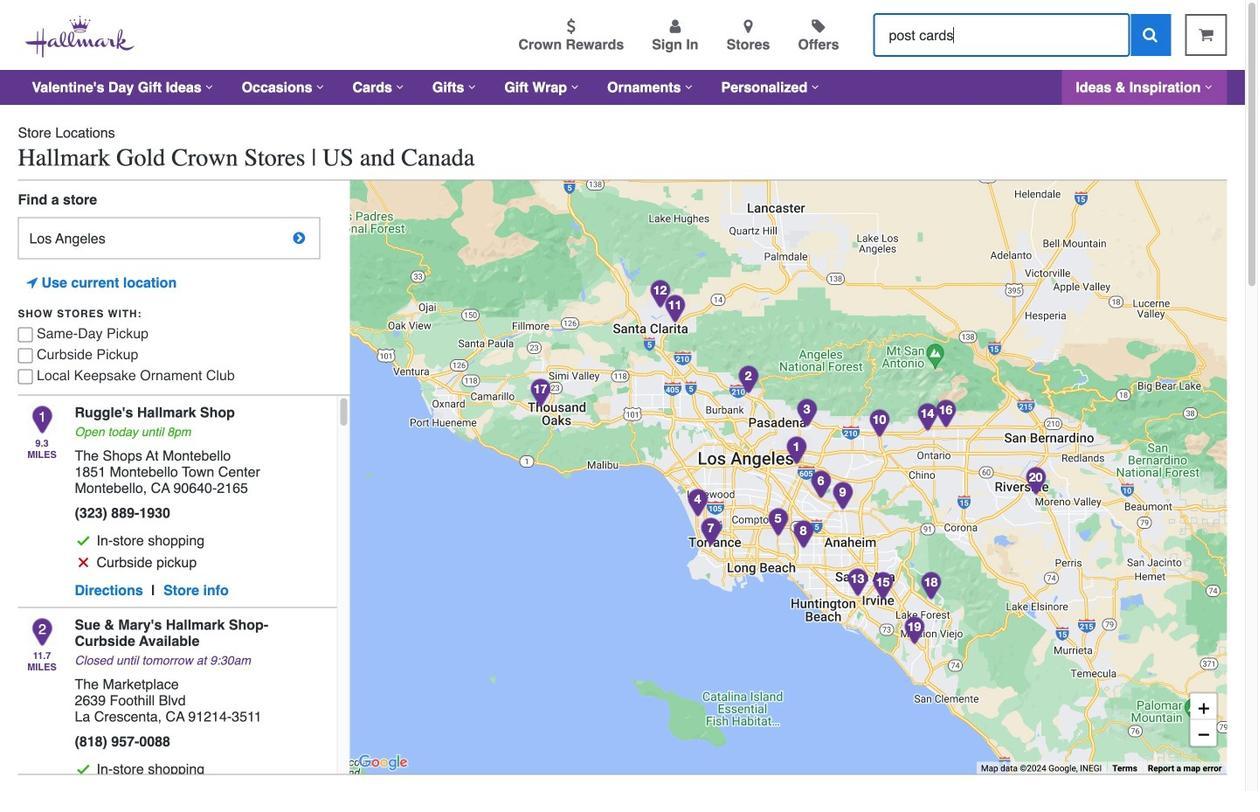 Task type: describe. For each thing, give the bounding box(es) containing it.
Search our products search field
[[875, 14, 1130, 56]]

hallmark image
[[25, 16, 135, 58]]

search image
[[1144, 27, 1158, 42]]

City, state/province or ZIP/postal code text field
[[18, 217, 320, 259]]



Task type: locate. For each thing, give the bounding box(es) containing it.
1 opening hours for this store element from the top
[[75, 425, 260, 439]]

None checkbox
[[18, 348, 33, 363]]

0 vertical spatial opening hours for this store element
[[75, 425, 260, 439]]

1 vertical spatial opening hours for this store element
[[75, 654, 311, 668]]

banner
[[0, 0, 1246, 105]]

location arrow image
[[27, 276, 38, 290]]

menu bar
[[18, 70, 1228, 105]]

form
[[18, 217, 320, 386]]

shopping cart image
[[1200, 27, 1214, 42]]

2 opening hours for this store element from the top
[[75, 654, 311, 668]]

opening hours for this store element
[[75, 425, 260, 439], [75, 654, 311, 668]]

menu
[[163, 15, 861, 55]]

None checkbox
[[18, 327, 33, 342], [18, 369, 33, 384], [18, 327, 33, 342], [18, 369, 33, 384]]

None search field
[[875, 14, 1172, 56]]



Task type: vqa. For each thing, say whether or not it's contained in the screenshot.
STORE INFO link
no



